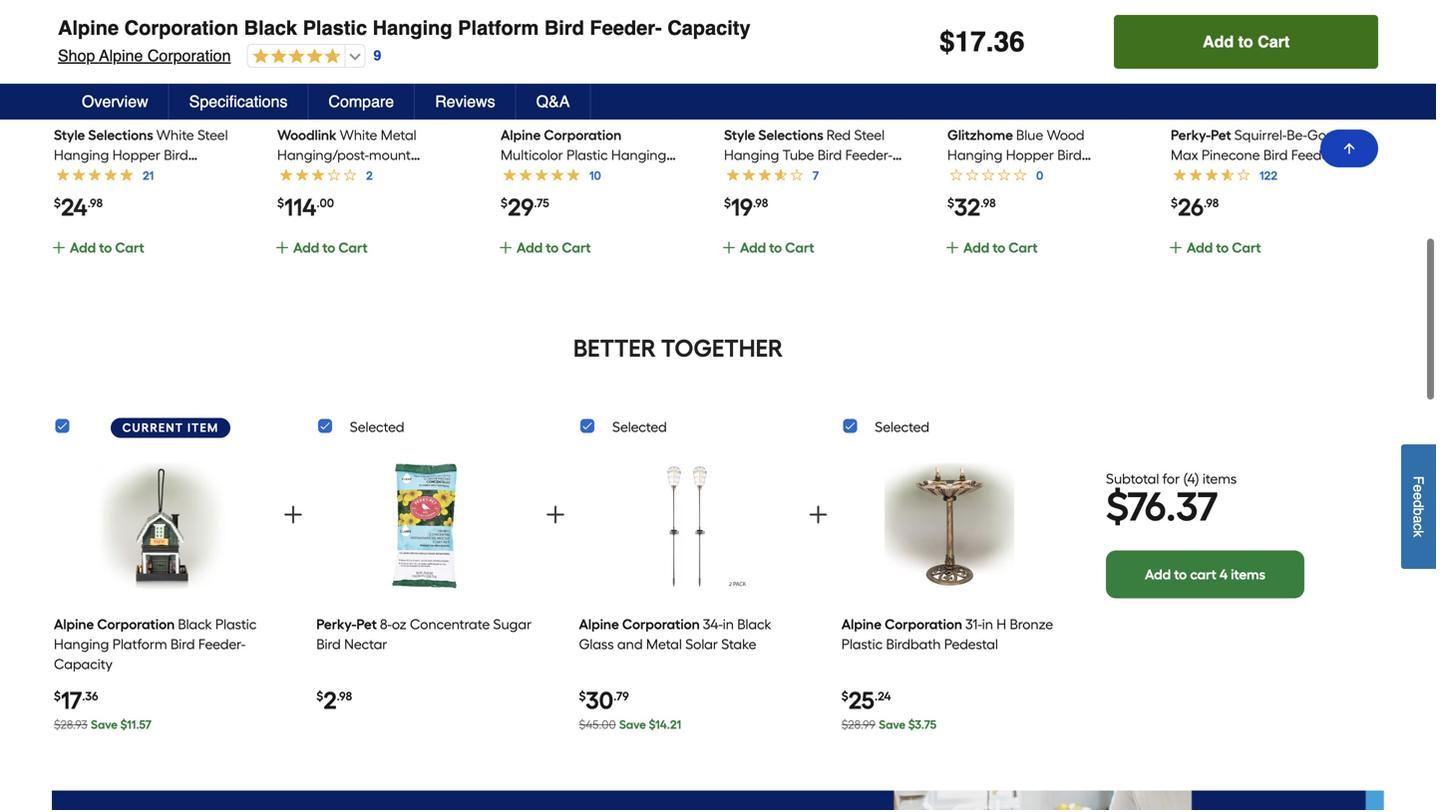Task type: vqa. For each thing, say whether or not it's contained in the screenshot.


Task type: describe. For each thing, give the bounding box(es) containing it.
perky- inside 2 list item
[[316, 616, 356, 633]]

4 for subtotal for ( 4 ) items $ 76 .37
[[1187, 471, 1195, 488]]

$ 17 . 36
[[939, 26, 1025, 58]]

subtotal
[[1106, 471, 1159, 488]]

plus image for 29
[[498, 240, 514, 256]]

$ 24 .98
[[54, 193, 103, 222]]

alpine corporation 31-in h bronze plastic birdbath pedestal image
[[885, 454, 1014, 600]]

pet inside the perky-pet link
[[1211, 127, 1231, 144]]

add for 32
[[963, 239, 989, 256]]

glass
[[579, 636, 614, 653]]

76
[[1127, 483, 1166, 531]]

q&a
[[536, 92, 570, 111]]

current item
[[122, 421, 219, 435]]

alpine right shop
[[99, 46, 143, 65]]

h
[[997, 616, 1006, 633]]

to for 29
[[546, 239, 559, 256]]

in for 25
[[982, 616, 993, 633]]

specifications button
[[169, 84, 309, 120]]

$28.99 save $ 3.75
[[841, 718, 937, 733]]

save for 25
[[879, 718, 906, 733]]

k
[[1411, 531, 1427, 538]]

add to cart for 29
[[517, 239, 591, 256]]

bird for 8-oz concentrate sugar bird nectar
[[316, 636, 341, 653]]

white
[[156, 127, 194, 144]]

$45.00 save $ 14.21
[[579, 718, 681, 733]]

34-in black glass and metal solar stake
[[579, 616, 771, 653]]

plus image for 24
[[51, 240, 67, 256]]

plus image for 26
[[1168, 240, 1184, 256]]

29
[[508, 193, 534, 222]]

$ for $ 25 .24
[[841, 690, 848, 704]]

1 vertical spatial items
[[1231, 566, 1266, 583]]

1 e from the top
[[1411, 485, 1427, 493]]

$ for $ 114 .00
[[277, 196, 284, 210]]

concentrate
[[410, 616, 490, 633]]

perky-pet inside 26 list item
[[1171, 127, 1231, 144]]

$ 114 .00
[[277, 193, 334, 222]]

specifications
[[189, 92, 288, 111]]

.98 for 2
[[337, 690, 352, 704]]

$ 26 .98
[[1171, 193, 1219, 222]]

selected for 30
[[612, 419, 667, 436]]

reviews button
[[415, 84, 516, 120]]

compare
[[328, 92, 394, 111]]

.24
[[875, 690, 891, 704]]

corporation inside 30 list item
[[622, 616, 700, 633]]

add to cart for 26
[[1187, 239, 1261, 256]]

save for 30
[[619, 718, 646, 733]]

.98 for 24
[[87, 196, 103, 210]]

metal
[[646, 636, 682, 653]]

capacity for white steel hanging hopper bird feeder- 5-lb capacity
[[131, 167, 190, 184]]

tube
[[782, 147, 814, 164]]

$28.99
[[841, 718, 875, 733]]

.79
[[613, 690, 629, 704]]

oz
[[392, 616, 407, 633]]

feeder- for black plastic hanging platform bird feeder- capacity
[[198, 636, 245, 653]]

$ 29 .75
[[501, 193, 549, 222]]

(
[[1183, 471, 1187, 488]]

add to cart 4 items link
[[1106, 551, 1304, 599]]

capacity inside black plastic hanging platform bird feeder- capacity
[[54, 656, 113, 673]]

alpine inside 25 list item
[[841, 616, 882, 633]]

add to cart link for 19
[[721, 237, 899, 281]]

black for plastic
[[244, 16, 297, 39]]

steel for 19
[[854, 127, 885, 144]]

item
[[187, 421, 219, 435]]

alpine corporation for 17
[[54, 616, 175, 633]]

3-
[[998, 167, 1010, 184]]

add to cart 4 items
[[1145, 566, 1266, 583]]

1.3-
[[724, 167, 744, 184]]

add for 29
[[517, 239, 543, 256]]

compare button
[[309, 84, 415, 120]]

add to cart for 19
[[740, 239, 814, 256]]

black inside black plastic hanging platform bird feeder- capacity
[[178, 616, 212, 633]]

11.57
[[127, 718, 151, 733]]

save for 17
[[91, 718, 118, 733]]

and
[[617, 636, 643, 653]]

2
[[323, 687, 337, 716]]

birdbath
[[886, 636, 941, 653]]

17 for .
[[955, 26, 986, 58]]

$ for $ 17 .36
[[54, 690, 61, 704]]

together
[[661, 334, 783, 363]]

overview
[[82, 92, 148, 111]]

feeder- for blue wood hanging hopper bird feeder- 3-lb capacity
[[947, 167, 995, 184]]

bird for white steel hanging hopper bird feeder- 5-lb capacity
[[164, 147, 188, 164]]

bird for black plastic hanging platform bird feeder- capacity
[[171, 636, 195, 653]]

hanging for black plastic hanging platform bird feeder- capacity
[[54, 636, 109, 653]]

add to cart for 32
[[963, 239, 1038, 256]]

to for 114
[[322, 239, 335, 256]]

8-
[[380, 616, 392, 633]]

perky-pet link
[[1171, 127, 1344, 223]]

34-
[[703, 616, 723, 633]]

perky-pet 8-oz concentrate sugar bird nectar image
[[360, 454, 489, 600]]

c
[[1411, 524, 1427, 531]]

add for 19
[[740, 239, 766, 256]]

items inside subtotal for ( 4 ) items $ 76 .37
[[1203, 471, 1237, 488]]

alpine corporation multicolor plastic hanging platform bird feeder- capacity
[[501, 127, 666, 203]]

cart for 26
[[1232, 239, 1261, 256]]

25
[[848, 687, 875, 716]]

$ for $ 29 .75
[[501, 196, 508, 210]]

32
[[954, 193, 980, 222]]

24 list item
[[51, 0, 233, 281]]

pet inside 2 list item
[[356, 616, 377, 633]]

31-in h bronze plastic birdbath pedestal
[[841, 616, 1053, 653]]

style selections for 24
[[54, 127, 153, 144]]

perky- inside 26 list item
[[1171, 127, 1211, 144]]

for
[[1162, 471, 1180, 488]]

to for 24
[[99, 239, 112, 256]]

capacity for blue wood hanging hopper bird feeder- 3-lb capacity
[[1025, 167, 1084, 184]]

corporation inside alpine corporation multicolor plastic hanging platform bird feeder- capacity
[[544, 127, 621, 144]]

.98 for 19
[[753, 196, 768, 210]]

corporation inside the 17 list item
[[97, 616, 175, 633]]

.75
[[534, 196, 549, 210]]

14.21
[[655, 718, 681, 733]]

30
[[586, 687, 613, 716]]

selected for 25
[[875, 419, 929, 436]]

a
[[1411, 516, 1427, 524]]

114 list item
[[274, 0, 457, 281]]

add to cart link for 26
[[1168, 237, 1346, 281]]

blue
[[1016, 127, 1043, 144]]

style selections for 19
[[724, 127, 823, 144]]

$ for $ 26 .98
[[1171, 196, 1178, 210]]

31-
[[965, 616, 982, 633]]

sugar
[[493, 616, 532, 633]]

blue wood hanging hopper bird feeder- 3-lb capacity
[[947, 127, 1084, 184]]

$28.93 save $ 11.57
[[54, 718, 151, 733]]

cart for 19
[[785, 239, 814, 256]]

.
[[986, 26, 994, 58]]

17 list item
[[54, 447, 270, 744]]

feeder- inside alpine corporation multicolor plastic hanging platform bird feeder- capacity
[[586, 167, 634, 184]]

to for 32
[[992, 239, 1005, 256]]

36
[[994, 26, 1025, 58]]

corporation up "shop alpine corporation" on the top
[[124, 16, 238, 39]]

$ for $ 17 . 36
[[939, 26, 955, 58]]

f
[[1411, 476, 1427, 485]]

hopper for 32
[[1006, 147, 1054, 164]]

alpine inside 30 list item
[[579, 616, 619, 633]]

2 list item
[[316, 447, 532, 744]]

9
[[373, 48, 381, 63]]

.00
[[316, 196, 334, 210]]

$ 17 .36
[[54, 687, 98, 716]]

$ for $ 2 .98
[[316, 690, 323, 704]]

.98 for 26
[[1204, 196, 1219, 210]]

19
[[731, 193, 753, 222]]

style for 19
[[724, 127, 755, 144]]

$ for $ 24 .98
[[54, 196, 61, 210]]

lb for 32
[[1010, 167, 1021, 184]]



Task type: locate. For each thing, give the bounding box(es) containing it.
alpine corporation black plastic hanging platform bird feeder- capacity image
[[97, 454, 227, 600]]

0 horizontal spatial selections
[[88, 127, 153, 144]]

capacity inside the red steel hanging tube bird feeder- 1.3-lb capacity
[[759, 167, 818, 184]]

items right cart
[[1231, 566, 1266, 583]]

reviews
[[435, 92, 495, 111]]

$ 25 .24
[[841, 687, 891, 716]]

0 horizontal spatial black
[[178, 616, 212, 633]]

perky- up 26
[[1171, 127, 1211, 144]]

platform
[[458, 16, 539, 39], [501, 167, 555, 184], [112, 636, 167, 653]]

style selections inside 24 list item
[[54, 127, 153, 144]]

32 list item
[[944, 0, 1127, 281]]

pet left 8-
[[356, 616, 377, 633]]

hanging for red steel hanging tube bird feeder- 1.3-lb capacity
[[724, 147, 779, 164]]

wood
[[1047, 127, 1084, 144]]

alpine up .24
[[841, 616, 882, 633]]

plus image inside 26 list item
[[1168, 240, 1184, 256]]

plastic inside alpine corporation multicolor plastic hanging platform bird feeder- capacity
[[566, 147, 608, 164]]

red
[[826, 127, 851, 144]]

1 selected from the left
[[350, 419, 404, 436]]

1 horizontal spatial in
[[982, 616, 993, 633]]

add to cart link for 114
[[274, 237, 453, 281]]

style down 'overview'
[[54, 127, 85, 144]]

steel inside the red steel hanging tube bird feeder- 1.3-lb capacity
[[854, 127, 885, 144]]

selections
[[88, 127, 153, 144], [758, 127, 823, 144]]

6 add to cart link from the left
[[1168, 237, 1346, 281]]

$ 30 .79
[[579, 687, 629, 716]]

0 horizontal spatial style
[[54, 127, 85, 144]]

25 list item
[[841, 447, 1057, 744]]

in up stake on the right of the page
[[723, 616, 734, 633]]

0 horizontal spatial 4
[[1187, 471, 1195, 488]]

lb
[[116, 167, 128, 184], [744, 167, 756, 184], [1010, 167, 1021, 184]]

add to cart link down $ 32 .98
[[944, 237, 1123, 281]]

perky-pet inside 2 list item
[[316, 616, 377, 633]]

style up 1.3-
[[724, 127, 755, 144]]

2 horizontal spatial lb
[[1010, 167, 1021, 184]]

lb inside white steel hanging hopper bird feeder- 5-lb capacity
[[116, 167, 128, 184]]

add to cart button
[[1114, 15, 1378, 69]]

$ inside subtotal for ( 4 ) items $ 76 .37
[[1106, 483, 1127, 531]]

5 add to cart link from the left
[[944, 237, 1123, 281]]

alpine inside alpine corporation multicolor plastic hanging platform bird feeder- capacity
[[501, 127, 541, 144]]

1 horizontal spatial selections
[[758, 127, 823, 144]]

3 alpine corporation from the left
[[841, 616, 962, 633]]

24
[[61, 193, 87, 222]]

1 style selections from the left
[[54, 127, 153, 144]]

cart inside 29 list item
[[562, 239, 591, 256]]

2 horizontal spatial save
[[879, 718, 906, 733]]

add to cart
[[1203, 32, 1290, 51], [70, 239, 144, 256], [293, 239, 368, 256], [517, 239, 591, 256], [740, 239, 814, 256], [963, 239, 1038, 256], [1187, 239, 1261, 256]]

bird inside the red steel hanging tube bird feeder- 1.3-lb capacity
[[817, 147, 842, 164]]

$ inside $ 2 .98
[[316, 690, 323, 704]]

1 horizontal spatial perky-
[[1171, 127, 1211, 144]]

bird inside black plastic hanging platform bird feeder- capacity
[[171, 636, 195, 653]]

style
[[54, 127, 85, 144], [724, 127, 755, 144]]

platform up 11.57
[[112, 636, 167, 653]]

add to cart inside button
[[1203, 32, 1290, 51]]

4 add to cart link from the left
[[721, 237, 899, 281]]

corporation down q&a "button" in the top of the page
[[544, 127, 621, 144]]

add to cart inside 26 list item
[[1187, 239, 1261, 256]]

add inside 19 list item
[[740, 239, 766, 256]]

1 add to cart link from the left
[[51, 237, 229, 281]]

to for 26
[[1216, 239, 1229, 256]]

add to cart for 114
[[293, 239, 368, 256]]

1 horizontal spatial perky-pet
[[1171, 127, 1231, 144]]

0 vertical spatial platform
[[458, 16, 539, 39]]

glitzhome
[[947, 127, 1013, 144]]

0 horizontal spatial perky-pet
[[316, 616, 377, 633]]

.98 inside $ 24 .98
[[87, 196, 103, 210]]

capacity inside white steel hanging hopper bird feeder- 5-lb capacity
[[131, 167, 190, 184]]

add inside '32' list item
[[963, 239, 989, 256]]

$ 32 .98
[[947, 193, 996, 222]]

black plastic hanging platform bird feeder- capacity
[[54, 616, 257, 673]]

add inside 114 list item
[[293, 239, 319, 256]]

1 horizontal spatial plus image
[[944, 240, 960, 256]]

hanging inside the red steel hanging tube bird feeder- 1.3-lb capacity
[[724, 147, 779, 164]]

save down .36
[[91, 718, 118, 733]]

17 inside list item
[[61, 687, 82, 716]]

save down .24
[[879, 718, 906, 733]]

add to cart inside 114 list item
[[293, 239, 368, 256]]

2 horizontal spatial alpine corporation
[[841, 616, 962, 633]]

19 list item
[[721, 0, 903, 281]]

2 steel from the left
[[854, 127, 885, 144]]

better
[[573, 334, 656, 363]]

2 style from the left
[[724, 127, 755, 144]]

bird
[[544, 16, 584, 39], [164, 147, 188, 164], [817, 147, 842, 164], [1057, 147, 1082, 164], [559, 167, 583, 184], [171, 636, 195, 653], [316, 636, 341, 653]]

$
[[939, 26, 955, 58], [54, 196, 61, 210], [277, 196, 284, 210], [501, 196, 508, 210], [724, 196, 731, 210], [947, 196, 954, 210], [1171, 196, 1178, 210], [1106, 483, 1127, 531], [54, 690, 61, 704], [316, 690, 323, 704], [579, 690, 586, 704], [841, 690, 848, 704], [120, 718, 127, 733], [649, 718, 655, 733], [908, 718, 915, 733]]

style for 24
[[54, 127, 85, 144]]

1 steel from the left
[[197, 127, 228, 144]]

1 horizontal spatial selected
[[612, 419, 667, 436]]

2 lb from the left
[[744, 167, 756, 184]]

1 vertical spatial 4
[[1219, 566, 1228, 583]]

4
[[1187, 471, 1195, 488], [1219, 566, 1228, 583]]

cart inside 19 list item
[[785, 239, 814, 256]]

4 inside subtotal for ( 4 ) items $ 76 .37
[[1187, 471, 1195, 488]]

capacity for alpine corporation multicolor plastic hanging platform bird feeder- capacity
[[501, 187, 559, 203]]

17 for .36
[[61, 687, 82, 716]]

1 horizontal spatial 4
[[1219, 566, 1228, 583]]

add to cart link inside 19 list item
[[721, 237, 899, 281]]

add to cart link down $ 24 .98
[[51, 237, 229, 281]]

2 e from the top
[[1411, 493, 1427, 500]]

alpine corporation inside 25 list item
[[841, 616, 962, 633]]

add to cart link down the .00
[[274, 237, 453, 281]]

1 vertical spatial perky-pet
[[316, 616, 377, 633]]

black inside "34-in black glass and metal solar stake"
[[737, 616, 771, 633]]

lb for 19
[[744, 167, 756, 184]]

e
[[1411, 485, 1427, 493], [1411, 493, 1427, 500]]

0 horizontal spatial save
[[91, 718, 118, 733]]

$ inside $ 32 .98
[[947, 196, 954, 210]]

3 add to cart link from the left
[[498, 237, 676, 281]]

steel
[[197, 127, 228, 144], [854, 127, 885, 144]]

2 in from the left
[[982, 616, 993, 633]]

.98 inside $ 19 .98
[[753, 196, 768, 210]]

to inside 29 list item
[[546, 239, 559, 256]]

$ for $ 19 .98
[[724, 196, 731, 210]]

in for 30
[[723, 616, 734, 633]]

plus image
[[51, 240, 67, 256], [274, 240, 290, 256], [498, 240, 514, 256], [721, 240, 737, 256], [1168, 240, 1184, 256], [544, 503, 568, 527], [806, 503, 830, 527]]

bird inside white steel hanging hopper bird feeder- 5-lb capacity
[[164, 147, 188, 164]]

save inside 30 list item
[[619, 718, 646, 733]]

4.7 stars image
[[248, 48, 341, 66]]

add to cart inside 19 list item
[[740, 239, 814, 256]]

2 selections from the left
[[758, 127, 823, 144]]

3 lb from the left
[[1010, 167, 1021, 184]]

save inside 25 list item
[[879, 718, 906, 733]]

items right ")"
[[1203, 471, 1237, 488]]

capacity inside the blue wood hanging hopper bird feeder- 3-lb capacity
[[1025, 167, 1084, 184]]

$ inside $ 25 .24
[[841, 690, 848, 704]]

0 horizontal spatial lb
[[116, 167, 128, 184]]

add to cart for 24
[[70, 239, 144, 256]]

corporation
[[124, 16, 238, 39], [147, 46, 231, 65], [544, 127, 621, 144], [97, 616, 175, 633], [622, 616, 700, 633], [885, 616, 962, 633]]

red steel hanging tube bird feeder- 1.3-lb capacity
[[724, 127, 892, 184]]

add to cart link inside '32' list item
[[944, 237, 1123, 281]]

steel inside white steel hanging hopper bird feeder- 5-lb capacity
[[197, 127, 228, 144]]

hopper down blue
[[1006, 147, 1054, 164]]

17
[[955, 26, 986, 58], [61, 687, 82, 716]]

.36
[[82, 690, 98, 704]]

114
[[284, 193, 316, 222]]

woodlink link
[[277, 127, 446, 203]]

$ inside $ 17 .36
[[54, 690, 61, 704]]

steel right the red
[[854, 127, 885, 144]]

26
[[1178, 193, 1204, 222]]

to inside 26 list item
[[1216, 239, 1229, 256]]

plus image for 114
[[274, 240, 290, 256]]

feeder- inside the blue wood hanging hopper bird feeder- 3-lb capacity
[[947, 167, 995, 184]]

in inside 31-in h bronze plastic birdbath pedestal
[[982, 616, 993, 633]]

$ inside $ 26 .98
[[1171, 196, 1178, 210]]

cart for 114
[[338, 239, 368, 256]]

3 save from the left
[[879, 718, 906, 733]]

shop
[[58, 46, 95, 65]]

cart for 32
[[1009, 239, 1038, 256]]

pet up $ 26 .98
[[1211, 127, 1231, 144]]

in inside "34-in black glass and metal solar stake"
[[723, 616, 734, 633]]

plus image for 19
[[721, 240, 737, 256]]

platform up reviews
[[458, 16, 539, 39]]

26 list item
[[1168, 0, 1350, 281]]

bird for red steel hanging tube bird feeder- 1.3-lb capacity
[[817, 147, 842, 164]]

bronze
[[1010, 616, 1053, 633]]

alpine corporation 34-in black glass and metal solar stake image
[[622, 454, 752, 600]]

0 horizontal spatial alpine corporation
[[54, 616, 175, 633]]

capacity for alpine corporation black plastic hanging platform bird feeder- capacity
[[667, 16, 751, 39]]

hopper up 5- on the top left of the page
[[112, 147, 160, 164]]

alpine corporation up and
[[579, 616, 700, 633]]

cart inside 24 list item
[[115, 239, 144, 256]]

current
[[122, 421, 184, 435]]

q&a button
[[516, 84, 591, 120]]

.37
[[1166, 483, 1218, 531]]

hanging for white steel hanging hopper bird feeder- 5-lb capacity
[[54, 147, 109, 164]]

$ inside $ 30 .79
[[579, 690, 586, 704]]

hanging inside white steel hanging hopper bird feeder- 5-lb capacity
[[54, 147, 109, 164]]

.98 inside $ 32 .98
[[980, 196, 996, 210]]

hopper inside the blue wood hanging hopper bird feeder- 3-lb capacity
[[1006, 147, 1054, 164]]

2 horizontal spatial selected
[[875, 419, 929, 436]]

2 alpine corporation from the left
[[579, 616, 700, 633]]

1 vertical spatial pet
[[356, 616, 377, 633]]

to for 19
[[769, 239, 782, 256]]

plus image inside add to cart link
[[944, 240, 960, 256]]

1 horizontal spatial 17
[[955, 26, 986, 58]]

corporation up .36
[[97, 616, 175, 633]]

0 vertical spatial items
[[1203, 471, 1237, 488]]

platform inside black plastic hanging platform bird feeder- capacity
[[112, 636, 167, 653]]

plus image inside 114 list item
[[274, 240, 290, 256]]

0 horizontal spatial pet
[[356, 616, 377, 633]]

1 hopper from the left
[[112, 147, 160, 164]]

steel right white
[[197, 127, 228, 144]]

add inside 29 list item
[[517, 239, 543, 256]]

style selections
[[54, 127, 153, 144], [724, 127, 823, 144]]

f e e d b a c k button
[[1401, 445, 1436, 569]]

in left h
[[982, 616, 993, 633]]

corporation up the birdbath
[[885, 616, 962, 633]]

alpine up "glass" at bottom left
[[579, 616, 619, 633]]

alpine corporation inside 30 list item
[[579, 616, 700, 633]]

0 vertical spatial 4
[[1187, 471, 1195, 488]]

17 left 36
[[955, 26, 986, 58]]

cart inside 26 list item
[[1232, 239, 1261, 256]]

style selections up tube at top right
[[724, 127, 823, 144]]

1 horizontal spatial style selections
[[724, 127, 823, 144]]

plastic inside black plastic hanging platform bird feeder- capacity
[[215, 616, 257, 633]]

$ for $ 30 .79
[[579, 690, 586, 704]]

stake
[[721, 636, 756, 653]]

1 horizontal spatial hopper
[[1006, 147, 1054, 164]]

add
[[1203, 32, 1234, 51], [70, 239, 96, 256], [293, 239, 319, 256], [517, 239, 543, 256], [740, 239, 766, 256], [963, 239, 989, 256], [1187, 239, 1213, 256], [1145, 566, 1171, 583]]

in
[[723, 616, 734, 633], [982, 616, 993, 633]]

save inside the 17 list item
[[91, 718, 118, 733]]

cart
[[1258, 32, 1290, 51], [115, 239, 144, 256], [338, 239, 368, 256], [562, 239, 591, 256], [785, 239, 814, 256], [1009, 239, 1038, 256], [1232, 239, 1261, 256]]

hopper inside white steel hanging hopper bird feeder- 5-lb capacity
[[112, 147, 160, 164]]

17 up $28.93
[[61, 687, 82, 716]]

alpine corporation up the birdbath
[[841, 616, 962, 633]]

alpine corporation for 30
[[579, 616, 700, 633]]

8-oz concentrate sugar bird nectar
[[316, 616, 532, 653]]

add inside button
[[1203, 32, 1234, 51]]

to
[[1238, 32, 1253, 51], [99, 239, 112, 256], [322, 239, 335, 256], [546, 239, 559, 256], [769, 239, 782, 256], [992, 239, 1005, 256], [1216, 239, 1229, 256], [1174, 566, 1187, 583]]

1 horizontal spatial style
[[724, 127, 755, 144]]

items
[[1203, 471, 1237, 488], [1231, 566, 1266, 583]]

pet
[[1211, 127, 1231, 144], [356, 616, 377, 633]]

selections down overview button
[[88, 127, 153, 144]]

alpine corporation black plastic hanging platform bird feeder- capacity
[[58, 16, 751, 39]]

platform for multicolor
[[501, 167, 555, 184]]

add to cart link down .75 at top
[[498, 237, 676, 281]]

alpine up .36
[[54, 616, 94, 633]]

e up b
[[1411, 493, 1427, 500]]

better together
[[573, 334, 783, 363]]

.98 inside $ 26 .98
[[1204, 196, 1219, 210]]

to inside button
[[1238, 32, 1253, 51]]

alpine inside the 17 list item
[[54, 616, 94, 633]]

2 horizontal spatial black
[[737, 616, 771, 633]]

29 list item
[[498, 0, 680, 281]]

1 horizontal spatial pet
[[1211, 127, 1231, 144]]

style inside 19 list item
[[724, 127, 755, 144]]

corporation inside 25 list item
[[885, 616, 962, 633]]

corporation up metal
[[622, 616, 700, 633]]

1 horizontal spatial save
[[619, 718, 646, 733]]

0 vertical spatial perky-
[[1171, 127, 1211, 144]]

style selections inside 19 list item
[[724, 127, 823, 144]]

alpine corporation
[[54, 616, 175, 633], [579, 616, 700, 633], [841, 616, 962, 633]]

save down .79
[[619, 718, 646, 733]]

alpine up multicolor
[[501, 127, 541, 144]]

better together heading
[[52, 333, 1304, 365]]

add to cart link for 24
[[51, 237, 229, 281]]

perky- up nectar
[[316, 616, 356, 633]]

2 hopper from the left
[[1006, 147, 1054, 164]]

1 alpine corporation from the left
[[54, 616, 175, 633]]

lb for 24
[[116, 167, 128, 184]]

f e e d b a c k
[[1411, 476, 1427, 538]]

2 vertical spatial platform
[[112, 636, 167, 653]]

3 selected from the left
[[875, 419, 929, 436]]

add for 114
[[293, 239, 319, 256]]

corporation up specifications
[[147, 46, 231, 65]]

add inside 26 list item
[[1187, 239, 1213, 256]]

1 vertical spatial perky-
[[316, 616, 356, 633]]

plastic
[[303, 16, 367, 39], [566, 147, 608, 164], [215, 616, 257, 633], [841, 636, 883, 653]]

0 horizontal spatial 17
[[61, 687, 82, 716]]

multicolor
[[501, 147, 563, 164]]

1 save from the left
[[91, 718, 118, 733]]

platform for black
[[458, 16, 539, 39]]

4 right for in the right bottom of the page
[[1187, 471, 1195, 488]]

4 right cart
[[1219, 566, 1228, 583]]

cart for 24
[[115, 239, 144, 256]]

e up d
[[1411, 485, 1427, 493]]

arrow up image
[[1341, 141, 1357, 157]]

perky-pet up nectar
[[316, 616, 377, 633]]

add for 24
[[70, 239, 96, 256]]

0 horizontal spatial selected
[[350, 419, 404, 436]]

0 vertical spatial pet
[[1211, 127, 1231, 144]]

add for 26
[[1187, 239, 1213, 256]]

lb inside the blue wood hanging hopper bird feeder- 3-lb capacity
[[1010, 167, 1021, 184]]

bird inside the blue wood hanging hopper bird feeder- 3-lb capacity
[[1057, 147, 1082, 164]]

perky-pet up $ 26 .98
[[1171, 127, 1231, 144]]

alpine corporation for 25
[[841, 616, 962, 633]]

4 for add to cart 4 items
[[1219, 566, 1228, 583]]

1 vertical spatial 17
[[61, 687, 82, 716]]

pedestal
[[944, 636, 998, 653]]

1 lb from the left
[[116, 167, 128, 184]]

add to cart inside 29 list item
[[517, 239, 591, 256]]

cart for 29
[[562, 239, 591, 256]]

0 horizontal spatial perky-
[[316, 616, 356, 633]]

cart inside 114 list item
[[338, 239, 368, 256]]

add to cart link inside 29 list item
[[498, 237, 676, 281]]

1 vertical spatial platform
[[501, 167, 555, 184]]

alpine corporation inside the 17 list item
[[54, 616, 175, 633]]

0 horizontal spatial hopper
[[112, 147, 160, 164]]

add to cart link for 29
[[498, 237, 676, 281]]

plus image
[[944, 240, 960, 256], [281, 503, 305, 527]]

.98 for 32
[[980, 196, 996, 210]]

feeder- inside white steel hanging hopper bird feeder- 5-lb capacity
[[54, 167, 101, 184]]

subtotal for ( 4 ) items $ 76 .37
[[1106, 471, 1237, 531]]

1 vertical spatial plus image
[[281, 503, 305, 527]]

feeder- for red steel hanging tube bird feeder- 1.3-lb capacity
[[845, 147, 892, 164]]

alpine up shop
[[58, 16, 119, 39]]

perky-pet
[[1171, 127, 1231, 144], [316, 616, 377, 633]]

bird for blue wood hanging hopper bird feeder- 3-lb capacity
[[1057, 147, 1082, 164]]

$28.93
[[54, 718, 88, 733]]

style selections down overview button
[[54, 127, 153, 144]]

1 horizontal spatial alpine corporation
[[579, 616, 700, 633]]

2 add to cart link from the left
[[274, 237, 453, 281]]

add to cart link down $ 26 .98
[[1168, 237, 1346, 281]]

5-
[[104, 167, 116, 184]]

steel for 24
[[197, 127, 228, 144]]

capacity inside alpine corporation multicolor plastic hanging platform bird feeder- capacity
[[501, 187, 559, 203]]

add to cart link for 32
[[944, 237, 1123, 281]]

hanging for blue wood hanging hopper bird feeder- 3-lb capacity
[[947, 147, 1003, 164]]

bird inside alpine corporation multicolor plastic hanging platform bird feeder- capacity
[[559, 167, 583, 184]]

0 horizontal spatial plus image
[[281, 503, 305, 527]]

1 horizontal spatial lb
[[744, 167, 756, 184]]

2 save from the left
[[619, 718, 646, 733]]

0 horizontal spatial in
[[723, 616, 734, 633]]

add to cart link inside 114 list item
[[274, 237, 453, 281]]

cart
[[1190, 566, 1216, 583]]

1 selections from the left
[[88, 127, 153, 144]]

hanging inside the blue wood hanging hopper bird feeder- 3-lb capacity
[[947, 147, 1003, 164]]

plus image inside 19 list item
[[721, 240, 737, 256]]

)
[[1195, 471, 1199, 488]]

1 style from the left
[[54, 127, 85, 144]]

selections for 19
[[758, 127, 823, 144]]

1 horizontal spatial black
[[244, 16, 297, 39]]

0 vertical spatial 17
[[955, 26, 986, 58]]

feeder- for white steel hanging hopper bird feeder- 5-lb capacity
[[54, 167, 101, 184]]

black for glass
[[737, 616, 771, 633]]

alpine corporation up .36
[[54, 616, 175, 633]]

30 list item
[[579, 447, 795, 744]]

style inside 24 list item
[[54, 127, 85, 144]]

.98
[[87, 196, 103, 210], [753, 196, 768, 210], [980, 196, 996, 210], [1204, 196, 1219, 210], [337, 690, 352, 704]]

hanging inside black plastic hanging platform bird feeder- capacity
[[54, 636, 109, 653]]

2 style selections from the left
[[724, 127, 823, 144]]

0 vertical spatial perky-pet
[[1171, 127, 1231, 144]]

$45.00
[[579, 718, 616, 733]]

woodlink
[[277, 127, 337, 144]]

0 horizontal spatial style selections
[[54, 127, 153, 144]]

capacity for red steel hanging tube bird feeder- 1.3-lb capacity
[[759, 167, 818, 184]]

selections inside 24 list item
[[88, 127, 153, 144]]

hanging
[[373, 16, 452, 39], [54, 147, 109, 164], [611, 147, 666, 164], [724, 147, 779, 164], [947, 147, 1003, 164], [54, 636, 109, 653]]

capacity
[[667, 16, 751, 39], [131, 167, 190, 184], [759, 167, 818, 184], [1025, 167, 1084, 184], [501, 187, 559, 203], [54, 656, 113, 673]]

feeder-
[[590, 16, 662, 39], [845, 147, 892, 164], [54, 167, 101, 184], [586, 167, 634, 184], [947, 167, 995, 184], [198, 636, 245, 653]]

$ inside $ 24 .98
[[54, 196, 61, 210]]

plus image inside 24 list item
[[51, 240, 67, 256]]

$ for $ 32 .98
[[947, 196, 954, 210]]

0 vertical spatial plus image
[[944, 240, 960, 256]]

add to cart link inside 24 list item
[[51, 237, 229, 281]]

cart inside button
[[1258, 32, 1290, 51]]

platform inside alpine corporation multicolor plastic hanging platform bird feeder- capacity
[[501, 167, 555, 184]]

hanging inside alpine corporation multicolor plastic hanging platform bird feeder- capacity
[[611, 147, 666, 164]]

to inside 24 list item
[[99, 239, 112, 256]]

plastic inside 31-in h bronze plastic birdbath pedestal
[[841, 636, 883, 653]]

overview button
[[62, 84, 169, 120]]

b
[[1411, 508, 1427, 516]]

nectar
[[344, 636, 387, 653]]

2 selected from the left
[[612, 419, 667, 436]]

hopper for 24
[[112, 147, 160, 164]]

0 horizontal spatial steel
[[197, 127, 228, 144]]

black
[[244, 16, 297, 39], [178, 616, 212, 633], [737, 616, 771, 633]]

add to cart link down $ 19 .98
[[721, 237, 899, 281]]

cart inside '32' list item
[[1009, 239, 1038, 256]]

1 horizontal spatial steel
[[854, 127, 885, 144]]

advertisement region
[[52, 791, 1384, 811]]

1 in from the left
[[723, 616, 734, 633]]

d
[[1411, 500, 1427, 508]]

platform down multicolor
[[501, 167, 555, 184]]

shop alpine corporation
[[58, 46, 231, 65]]

selections up tube at top right
[[758, 127, 823, 144]]

selections for 24
[[88, 127, 153, 144]]



